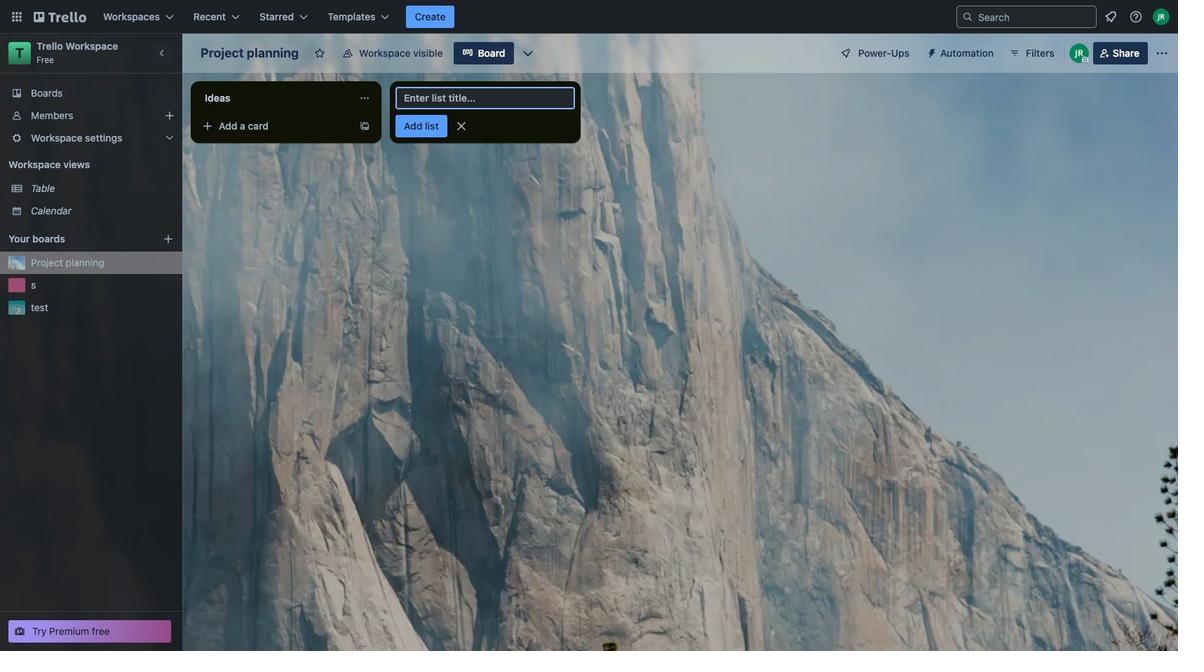 Task type: vqa. For each thing, say whether or not it's contained in the screenshot.
'mark due date as complete' ICON
no



Task type: locate. For each thing, give the bounding box(es) containing it.
Board name text field
[[194, 42, 306, 65]]

Search field
[[974, 7, 1096, 27]]

customize views image
[[521, 46, 535, 60]]

0 notifications image
[[1103, 8, 1120, 25]]

None text field
[[196, 87, 354, 109]]

this member is an admin of this board. image
[[1082, 57, 1089, 63]]

open information menu image
[[1129, 10, 1143, 24]]

show menu image
[[1155, 46, 1169, 60]]

jacob rogers (jacobrogers65) image
[[1153, 8, 1170, 25]]

sm image
[[921, 42, 941, 62]]

workspace navigation collapse icon image
[[153, 43, 173, 63]]

cancel list editing image
[[454, 119, 468, 133]]

search image
[[962, 11, 974, 22]]

primary element
[[0, 0, 1178, 34]]

add board image
[[163, 234, 174, 245]]



Task type: describe. For each thing, give the bounding box(es) containing it.
star or unstar board image
[[314, 48, 326, 59]]

create from template… image
[[359, 121, 370, 132]]

back to home image
[[34, 6, 86, 28]]

Enter list title… text field
[[396, 87, 575, 109]]

your boards with 3 items element
[[8, 231, 142, 248]]

jacob rogers (jacobrogers65) image
[[1070, 43, 1089, 63]]



